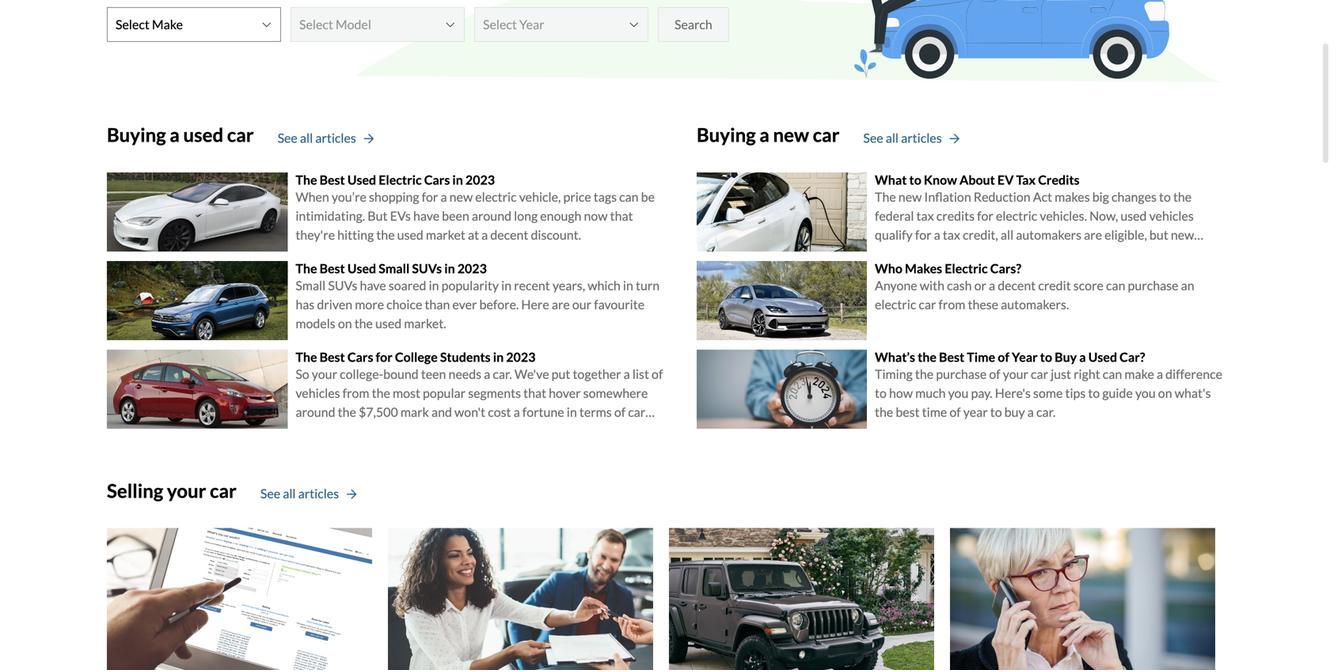 Task type: describe. For each thing, give the bounding box(es) containing it.
of right list
[[652, 367, 663, 382]]

about
[[960, 172, 995, 188]]

some
[[1034, 386, 1063, 401]]

the for the best cars for college students in 2023 so your college-bound teen needs a car. we've put together a list of vehicles from the most popular segments that hover somewhere around the $7,500 mark and won't cost a fortune in terms of car insurance.
[[296, 350, 317, 365]]

in left the turn
[[623, 278, 634, 293]]

the best used small suvs in 2023 small suvs have soared in popularity in recent years, which in turn has driven more choice than ever before. here are our favourite models on the used market.
[[296, 261, 660, 331]]

the best cars for college students in 2023 so your college-bound teen needs a car. we've put together a list of vehicles from the most popular segments that hover somewhere around the $7,500 mark and won't cost a fortune in terms of car insurance.
[[296, 350, 663, 439]]

selling your car
[[107, 480, 237, 502]]

credit
[[1039, 278, 1071, 293]]

mark
[[401, 405, 429, 420]]

of left 'year' on the bottom right of page
[[950, 405, 961, 420]]

fortune
[[523, 405, 564, 420]]

have inside the best used electric cars in 2023 when you're shopping for a new electric vehicle, price tags can be intimidating. but evs have been around long enough now that they're hitting the used market at a decent discount.
[[413, 208, 440, 224]]

see all articles link for buying a new car
[[864, 129, 960, 148]]

here's
[[995, 386, 1031, 401]]

in up popularity
[[444, 261, 455, 276]]

best inside what's the best time of year to buy a used car? timing the purchase of your car just right can make a difference to how much you pay. here's some tips to guide you on what's the best time of year to buy a car.
[[939, 350, 965, 365]]

these
[[968, 297, 999, 312]]

cars?
[[991, 261, 1022, 276]]

the up much
[[915, 367, 934, 382]]

when
[[296, 189, 329, 205]]

been
[[442, 208, 469, 224]]

for up the restrictions
[[915, 227, 932, 243]]

car. inside what's the best time of year to buy a used car? timing the purchase of your car just right can make a difference to how much you pay. here's some tips to guide you on what's the best time of year to buy a car.
[[1037, 405, 1056, 420]]

big
[[1093, 189, 1110, 205]]

used up 'the best used electric cars in 2023' image at the left top of page
[[183, 124, 223, 146]]

market.
[[404, 316, 446, 331]]

ev
[[998, 172, 1014, 188]]

around inside "the best cars for college students in 2023 so your college-bound teen needs a car. we've put together a list of vehicles from the most popular segments that hover somewhere around the $7,500 mark and won't cost a fortune in terms of car insurance."
[[296, 405, 335, 420]]

buying for buying a used car
[[107, 124, 166, 146]]

credits
[[1038, 172, 1080, 188]]

automakers.
[[1001, 297, 1069, 312]]

discount.
[[531, 227, 581, 243]]

in up the than
[[429, 278, 439, 293]]

see for buying a new car
[[864, 130, 884, 146]]

who makes electric cars? image
[[697, 261, 867, 340]]

or
[[975, 278, 987, 293]]

enough
[[540, 208, 582, 224]]

$7,500
[[359, 405, 398, 420]]

bound
[[383, 367, 419, 382]]

how to get the best price for your car image
[[107, 529, 372, 671]]

they're
[[296, 227, 335, 243]]

electric inside the best used electric cars in 2023 when you're shopping for a new electric vehicle, price tags can be intimidating. but evs have been around long enough now that they're hitting the used market at a decent discount.
[[379, 172, 422, 188]]

inflation
[[925, 189, 972, 205]]

segments
[[468, 386, 521, 401]]

2023 for the best used small suvs in 2023
[[458, 261, 487, 276]]

intimidating.
[[296, 208, 365, 224]]

0 horizontal spatial your
[[167, 480, 206, 502]]

which inside the best used small suvs in 2023 small suvs have soared in popularity in recent years, which in turn has driven more choice than ever before. here are our favourite models on the used market.
[[588, 278, 621, 293]]

what paperwork do i need to sell my car? image
[[388, 529, 653, 671]]

the best used electric cars in 2023 when you're shopping for a new electric vehicle, price tags can be intimidating. but evs have been around long enough now that they're hitting the used market at a decent discount.
[[296, 172, 655, 243]]

vehicles.
[[1040, 208, 1087, 224]]

cars inside "the best cars for college students in 2023 so your college-bound teen needs a car. we've put together a list of vehicles from the most popular segments that hover somewhere around the $7,500 mark and won't cost a fortune in terms of car insurance."
[[348, 350, 373, 365]]

time
[[967, 350, 996, 365]]

arrow right image
[[347, 490, 357, 501]]

credits
[[937, 208, 975, 224]]

models
[[296, 316, 336, 331]]

see all articles link for buying a used car
[[278, 129, 374, 148]]

the for the best used electric cars in 2023 when you're shopping for a new electric vehicle, price tags can be intimidating. but evs have been around long enough now that they're hitting the used market at a decent discount.
[[296, 172, 317, 188]]

the inside what to know about ev tax credits the new inflation reduction act makes big changes to the federal tax credits for electric vehicles. now, used vehicles qualify for a tax credit, all automakers are eligible, but new restrictions limit which vehicles qualify.
[[875, 189, 896, 205]]

of down time
[[989, 367, 1001, 382]]

are inside the best used small suvs in 2023 small suvs have soared in popularity in recent years, which in turn has driven more choice than ever before. here are our favourite models on the used market.
[[552, 297, 570, 312]]

articles for selling your car
[[298, 486, 339, 502]]

cars inside the best used electric cars in 2023 when you're shopping for a new electric vehicle, price tags can be intimidating. but evs have been around long enough now that they're hitting the used market at a decent discount.
[[424, 172, 450, 188]]

here
[[521, 297, 549, 312]]

vehicles inside "the best cars for college students in 2023 so your college-bound teen needs a car. we've put together a list of vehicles from the most popular segments that hover somewhere around the $7,500 mark and won't cost a fortune in terms of car insurance."
[[296, 386, 340, 401]]

guide
[[1103, 386, 1133, 401]]

used for suvs
[[348, 261, 376, 276]]

what's
[[875, 350, 916, 365]]

new up federal
[[899, 189, 922, 205]]

2023 for the best used electric cars in 2023
[[466, 172, 495, 188]]

how to sell a deceased family member's car image
[[950, 529, 1216, 671]]

together
[[573, 367, 621, 382]]

in down hover
[[567, 405, 577, 420]]

to left "buy"
[[1041, 350, 1053, 365]]

price
[[563, 189, 591, 205]]

won't
[[455, 405, 486, 420]]

have inside the best used small suvs in 2023 small suvs have soared in popularity in recent years, which in turn has driven more choice than ever before. here are our favourite models on the used market.
[[360, 278, 386, 293]]

at
[[468, 227, 479, 243]]

terms
[[580, 405, 612, 420]]

hitting
[[338, 227, 374, 243]]

what to know about ev tax credits the new inflation reduction act makes big changes to the federal tax credits for electric vehicles. now, used vehicles qualify for a tax credit, all automakers are eligible, but new restrictions limit which vehicles qualify.
[[875, 172, 1195, 262]]

what's the best time of year to buy a used car? image
[[697, 350, 867, 429]]

electric inside who makes electric cars? anyone with cash or a decent credit score can purchase an electric car from these automakers.
[[945, 261, 988, 276]]

needs
[[449, 367, 482, 382]]

pay.
[[971, 386, 993, 401]]

reduction
[[974, 189, 1031, 205]]

the inside the best used electric cars in 2023 when you're shopping for a new electric vehicle, price tags can be intimidating. but evs have been around long enough now that they're hitting the used market at a decent discount.
[[376, 227, 395, 243]]

1 vertical spatial small
[[296, 278, 326, 293]]

the best cars for college students in 2023 image
[[107, 350, 288, 429]]

market
[[426, 227, 466, 243]]

evs
[[390, 208, 411, 224]]

soared
[[389, 278, 426, 293]]

difference
[[1166, 367, 1223, 382]]

are inside what to know about ev tax credits the new inflation reduction act makes big changes to the federal tax credits for electric vehicles. now, used vehicles qualify for a tax credit, all automakers are eligible, but new restrictions limit which vehicles qualify.
[[1084, 227, 1103, 243]]

the up insurance.
[[338, 405, 356, 420]]

who makes electric cars? link
[[875, 261, 1022, 276]]

now
[[584, 208, 608, 224]]

shopping
[[369, 189, 419, 205]]

for inside the best used electric cars in 2023 when you're shopping for a new electric vehicle, price tags can be intimidating. but evs have been around long enough now that they're hitting the used market at a decent discount.
[[422, 189, 438, 205]]

electric inside what to know about ev tax credits the new inflation reduction act makes big changes to the federal tax credits for electric vehicles. now, used vehicles qualify for a tax credit, all automakers are eligible, but new restrictions limit which vehicles qualify.
[[996, 208, 1038, 224]]

what's the best time of year to buy a used car? timing the purchase of your car just right can make a difference to how much you pay. here's some tips to guide you on what's the best time of year to buy a car.
[[875, 350, 1223, 420]]

favourite
[[594, 297, 645, 312]]

has
[[296, 297, 315, 312]]

choice
[[387, 297, 422, 312]]

around inside the best used electric cars in 2023 when you're shopping for a new electric vehicle, price tags can be intimidating. but evs have been around long enough now that they're hitting the used market at a decent discount.
[[472, 208, 512, 224]]

electric inside who makes electric cars? anyone with cash or a decent credit score can purchase an electric car from these automakers.
[[875, 297, 917, 312]]

long
[[514, 208, 538, 224]]

we've
[[515, 367, 549, 382]]

cash
[[947, 278, 972, 293]]

our
[[573, 297, 592, 312]]

buying a new car
[[697, 124, 840, 146]]

on inside what's the best time of year to buy a used car? timing the purchase of your car just right can make a difference to how much you pay. here's some tips to guide you on what's the best time of year to buy a car.
[[1159, 386, 1173, 401]]

before.
[[480, 297, 519, 312]]

can inside what's the best time of year to buy a used car? timing the purchase of your car just right can make a difference to how much you pay. here's some tips to guide you on what's the best time of year to buy a car.
[[1103, 367, 1122, 382]]

year
[[964, 405, 988, 420]]

eligible,
[[1105, 227, 1147, 243]]

to left buy
[[991, 405, 1002, 420]]

new right but
[[1171, 227, 1195, 243]]

0 horizontal spatial tax
[[917, 208, 934, 224]]

act
[[1033, 189, 1053, 205]]

used inside the best used electric cars in 2023 when you're shopping for a new electric vehicle, price tags can be intimidating. but evs have been around long enough now that they're hitting the used market at a decent discount.
[[397, 227, 424, 243]]

ever
[[453, 297, 477, 312]]

who
[[875, 261, 903, 276]]

1 vertical spatial tax
[[943, 227, 961, 243]]

and
[[432, 405, 452, 420]]

makes
[[1055, 189, 1090, 205]]

college
[[395, 350, 438, 365]]

articles for buying a used car
[[315, 130, 356, 146]]

used inside the best used small suvs in 2023 small suvs have soared in popularity in recent years, which in turn has driven more choice than ever before. here are our favourite models on the used market.
[[375, 316, 402, 331]]

right
[[1074, 367, 1101, 382]]

to right what
[[910, 172, 922, 188]]

of down somewhere
[[614, 405, 626, 420]]

the inside what to know about ev tax credits the new inflation reduction act makes big changes to the federal tax credits for electric vehicles. now, used vehicles qualify for a tax credit, all automakers are eligible, but new restrictions limit which vehicles qualify.
[[1174, 189, 1192, 205]]

1 horizontal spatial small
[[379, 261, 410, 276]]

arrow right image for buying a used car
[[364, 133, 374, 144]]

but
[[1150, 227, 1169, 243]]

the right the what's
[[918, 350, 937, 365]]



Task type: locate. For each thing, give the bounding box(es) containing it.
how to sell a car you haven't paid off yet image
[[669, 529, 935, 671]]

2 arrow right image from the left
[[950, 133, 960, 144]]

limit
[[941, 246, 966, 262]]

teen
[[421, 367, 446, 382]]

in right students
[[493, 350, 504, 365]]

0 horizontal spatial you
[[948, 386, 969, 401]]

vehicles down automakers on the top of the page
[[1004, 246, 1049, 262]]

all
[[300, 130, 313, 146], [886, 130, 899, 146], [1001, 227, 1014, 243], [283, 486, 296, 502]]

just
[[1051, 367, 1072, 382]]

tags
[[594, 189, 617, 205]]

0 vertical spatial suvs
[[412, 261, 442, 276]]

0 vertical spatial 2023
[[466, 172, 495, 188]]

in up been
[[453, 172, 463, 188]]

1 horizontal spatial vehicles
[[1004, 246, 1049, 262]]

qualify.
[[1051, 246, 1091, 262]]

the best used small suvs in 2023 image
[[107, 261, 288, 340]]

0 vertical spatial electric
[[379, 172, 422, 188]]

from inside "the best cars for college students in 2023 so your college-bound teen needs a car. we've put together a list of vehicles from the most popular segments that hover somewhere around the $7,500 mark and won't cost a fortune in terms of car insurance."
[[343, 386, 370, 401]]

1 horizontal spatial car.
[[1037, 405, 1056, 420]]

on
[[338, 316, 352, 331], [1159, 386, 1173, 401]]

0 horizontal spatial small
[[296, 278, 326, 293]]

1 horizontal spatial you
[[1136, 386, 1156, 401]]

the up so
[[296, 350, 317, 365]]

which down credit,
[[969, 246, 1002, 262]]

small up soared
[[379, 261, 410, 276]]

0 horizontal spatial are
[[552, 297, 570, 312]]

electric
[[379, 172, 422, 188], [945, 261, 988, 276]]

decent
[[491, 227, 529, 243], [998, 278, 1036, 293]]

car inside what's the best time of year to buy a used car? timing the purchase of your car just right can make a difference to how much you pay. here's some tips to guide you on what's the best time of year to buy a car.
[[1031, 367, 1049, 382]]

around up insurance.
[[296, 405, 335, 420]]

1 horizontal spatial around
[[472, 208, 512, 224]]

purchase down time
[[936, 367, 987, 382]]

arrow right image for buying a new car
[[950, 133, 960, 144]]

from down college-
[[343, 386, 370, 401]]

see all articles link for selling your car
[[260, 485, 357, 504]]

2 vertical spatial electric
[[875, 297, 917, 312]]

to left how
[[875, 386, 887, 401]]

you left pay.
[[948, 386, 969, 401]]

the up when
[[296, 172, 317, 188]]

best
[[320, 172, 345, 188], [320, 261, 345, 276], [320, 350, 345, 365], [939, 350, 965, 365]]

your right selling
[[167, 480, 206, 502]]

used for you're
[[348, 172, 376, 188]]

all left arrow right icon
[[283, 486, 296, 502]]

car?
[[1120, 350, 1146, 365]]

vehicles
[[1150, 208, 1194, 224], [1004, 246, 1049, 262], [296, 386, 340, 401]]

1 horizontal spatial buying
[[697, 124, 756, 146]]

0 vertical spatial purchase
[[1128, 278, 1179, 293]]

0 horizontal spatial which
[[588, 278, 621, 293]]

students
[[440, 350, 491, 365]]

your inside what's the best time of year to buy a used car? timing the purchase of your car just right can make a difference to how much you pay. here's some tips to guide you on what's the best time of year to buy a car.
[[1003, 367, 1029, 382]]

best
[[896, 405, 920, 420]]

decent inside the best used electric cars in 2023 when you're shopping for a new electric vehicle, price tags can be intimidating. but evs have been around long enough now that they're hitting the used market at a decent discount.
[[491, 227, 529, 243]]

used down hitting
[[348, 261, 376, 276]]

your inside "the best cars for college students in 2023 so your college-bound teen needs a car. we've put together a list of vehicles from the most popular segments that hover somewhere around the $7,500 mark and won't cost a fortune in terms of car insurance."
[[312, 367, 337, 382]]

1 horizontal spatial that
[[610, 208, 633, 224]]

credit,
[[963, 227, 999, 243]]

see all articles left arrow right icon
[[260, 486, 339, 502]]

that
[[610, 208, 633, 224], [524, 386, 547, 401]]

that for we've
[[524, 386, 547, 401]]

the down but at the left top of page
[[376, 227, 395, 243]]

0 vertical spatial car.
[[493, 367, 512, 382]]

1 horizontal spatial which
[[969, 246, 1002, 262]]

car. up segments
[[493, 367, 512, 382]]

new inside the best used electric cars in 2023 when you're shopping for a new electric vehicle, price tags can be intimidating. but evs have been around long enough now that they're hitting the used market at a decent discount.
[[450, 189, 473, 205]]

on down driven
[[338, 316, 352, 331]]

used down changes at right
[[1121, 208, 1147, 224]]

the down more
[[355, 316, 373, 331]]

all for buying a new car
[[886, 130, 899, 146]]

0 vertical spatial small
[[379, 261, 410, 276]]

buy
[[1055, 350, 1077, 365]]

see all articles link down insurance.
[[260, 485, 357, 504]]

tax down inflation
[[917, 208, 934, 224]]

1 vertical spatial vehicles
[[1004, 246, 1049, 262]]

1 vertical spatial are
[[552, 297, 570, 312]]

all for buying a used car
[[300, 130, 313, 146]]

tax up limit
[[943, 227, 961, 243]]

the best used electric cars in 2023 link
[[296, 172, 495, 188]]

0 horizontal spatial cars
[[348, 350, 373, 365]]

0 horizontal spatial purchase
[[936, 367, 987, 382]]

new up what to know about ev tax credits image
[[773, 124, 809, 146]]

driven
[[317, 297, 353, 312]]

used inside what to know about ev tax credits the new inflation reduction act makes big changes to the federal tax credits for electric vehicles. now, used vehicles qualify for a tax credit, all automakers are eligible, but new restrictions limit which vehicles qualify.
[[1121, 208, 1147, 224]]

the best used small suvs in 2023 link
[[296, 261, 487, 276]]

see all articles for selling your car
[[260, 486, 339, 502]]

recent
[[514, 278, 550, 293]]

0 vertical spatial around
[[472, 208, 512, 224]]

cars
[[424, 172, 450, 188], [348, 350, 373, 365]]

in up before.
[[501, 278, 512, 293]]

have up more
[[360, 278, 386, 293]]

see all articles link up what
[[864, 129, 960, 148]]

that inside "the best cars for college students in 2023 so your college-bound teen needs a car. we've put together a list of vehicles from the most popular segments that hover somewhere around the $7,500 mark and won't cost a fortune in terms of car insurance."
[[524, 386, 547, 401]]

can right score
[[1106, 278, 1126, 293]]

hover
[[549, 386, 581, 401]]

1 vertical spatial around
[[296, 405, 335, 420]]

the down they're
[[296, 261, 317, 276]]

cars up been
[[424, 172, 450, 188]]

the right changes at right
[[1174, 189, 1192, 205]]

the inside the best used small suvs in 2023 small suvs have soared in popularity in recent years, which in turn has driven more choice than ever before. here are our favourite models on the used market.
[[296, 261, 317, 276]]

1 vertical spatial suvs
[[328, 278, 358, 293]]

can inside the best used electric cars in 2023 when you're shopping for a new electric vehicle, price tags can be intimidating. but evs have been around long enough now that they're hitting the used market at a decent discount.
[[619, 189, 639, 205]]

1 arrow right image from the left
[[364, 133, 374, 144]]

1 horizontal spatial electric
[[945, 261, 988, 276]]

buying for buying a new car
[[697, 124, 756, 146]]

0 vertical spatial can
[[619, 189, 639, 205]]

1 vertical spatial that
[[524, 386, 547, 401]]

purchase left 'an'
[[1128, 278, 1179, 293]]

now,
[[1090, 208, 1118, 224]]

score
[[1074, 278, 1104, 293]]

2023 up we've
[[506, 350, 536, 365]]

used down the evs
[[397, 227, 424, 243]]

0 vertical spatial electric
[[475, 189, 517, 205]]

2 vertical spatial used
[[1089, 350, 1118, 365]]

purchase
[[1128, 278, 1179, 293], [936, 367, 987, 382]]

from inside who makes electric cars? anyone with cash or a decent credit score can purchase an electric car from these automakers.
[[939, 297, 966, 312]]

1 horizontal spatial are
[[1084, 227, 1103, 243]]

best up you're
[[320, 172, 345, 188]]

best up college-
[[320, 350, 345, 365]]

tips
[[1066, 386, 1086, 401]]

decent down "long"
[[491, 227, 529, 243]]

for up the bound
[[376, 350, 393, 365]]

cars up college-
[[348, 350, 373, 365]]

how
[[889, 386, 913, 401]]

2023 up popularity
[[458, 261, 487, 276]]

for up credit,
[[977, 208, 994, 224]]

see
[[278, 130, 298, 146], [864, 130, 884, 146], [260, 486, 280, 502]]

with
[[920, 278, 945, 293]]

the best cars for college students in 2023 link
[[296, 350, 536, 365]]

in inside the best used electric cars in 2023 when you're shopping for a new electric vehicle, price tags can be intimidating. but evs have been around long enough now that they're hitting the used market at a decent discount.
[[453, 172, 463, 188]]

the inside "the best cars for college students in 2023 so your college-bound teen needs a car. we've put together a list of vehicles from the most popular segments that hover somewhere around the $7,500 mark and won't cost a fortune in terms of car insurance."
[[296, 350, 317, 365]]

used
[[348, 172, 376, 188], [348, 261, 376, 276], [1089, 350, 1118, 365]]

the up $7,500
[[372, 386, 390, 401]]

0 horizontal spatial around
[[296, 405, 335, 420]]

1 horizontal spatial from
[[939, 297, 966, 312]]

2 vertical spatial vehicles
[[296, 386, 340, 401]]

in
[[453, 172, 463, 188], [444, 261, 455, 276], [429, 278, 439, 293], [501, 278, 512, 293], [623, 278, 634, 293], [493, 350, 504, 365], [567, 405, 577, 420]]

1 horizontal spatial your
[[312, 367, 337, 382]]

to right tips
[[1089, 386, 1100, 401]]

0 horizontal spatial buying
[[107, 124, 166, 146]]

electric up shopping
[[379, 172, 422, 188]]

2023 inside the best used small suvs in 2023 small suvs have soared in popularity in recent years, which in turn has driven more choice than ever before. here are our favourite models on the used market.
[[458, 261, 487, 276]]

electric up the cash
[[945, 261, 988, 276]]

1 horizontal spatial have
[[413, 208, 440, 224]]

0 vertical spatial used
[[348, 172, 376, 188]]

suvs up driven
[[328, 278, 358, 293]]

new up been
[[450, 189, 473, 205]]

0 horizontal spatial from
[[343, 386, 370, 401]]

0 horizontal spatial suvs
[[328, 278, 358, 293]]

but
[[368, 208, 388, 224]]

what's
[[1175, 386, 1211, 401]]

0 vertical spatial tax
[[917, 208, 934, 224]]

1 horizontal spatial decent
[[998, 278, 1036, 293]]

car.
[[493, 367, 512, 382], [1037, 405, 1056, 420]]

all inside what to know about ev tax credits the new inflation reduction act makes big changes to the federal tax credits for electric vehicles. now, used vehicles qualify for a tax credit, all automakers are eligible, but new restrictions limit which vehicles qualify.
[[1001, 227, 1014, 243]]

used up right
[[1089, 350, 1118, 365]]

1 horizontal spatial purchase
[[1128, 278, 1179, 293]]

used inside what's the best time of year to buy a used car? timing the purchase of your car just right can make a difference to how much you pay. here's some tips to guide you on what's the best time of year to buy a car.
[[1089, 350, 1118, 365]]

arrow right image up the best used electric cars in 2023 link
[[364, 133, 374, 144]]

1 vertical spatial cars
[[348, 350, 373, 365]]

the down what
[[875, 189, 896, 205]]

around up at
[[472, 208, 512, 224]]

see for buying a used car
[[278, 130, 298, 146]]

1 horizontal spatial arrow right image
[[950, 133, 960, 144]]

can inside who makes electric cars? anyone with cash or a decent credit score can purchase an electric car from these automakers.
[[1106, 278, 1126, 293]]

2 horizontal spatial your
[[1003, 367, 1029, 382]]

0 vertical spatial decent
[[491, 227, 529, 243]]

arrow right image up know
[[950, 133, 960, 144]]

2 vertical spatial can
[[1103, 367, 1122, 382]]

anyone
[[875, 278, 918, 293]]

0 vertical spatial on
[[338, 316, 352, 331]]

see all articles up when
[[278, 130, 356, 146]]

0 horizontal spatial on
[[338, 316, 352, 331]]

small up has
[[296, 278, 326, 293]]

1 vertical spatial car.
[[1037, 405, 1056, 420]]

1 vertical spatial decent
[[998, 278, 1036, 293]]

of
[[998, 350, 1010, 365], [652, 367, 663, 382], [989, 367, 1001, 382], [614, 405, 626, 420], [950, 405, 961, 420]]

for inside "the best cars for college students in 2023 so your college-bound teen needs a car. we've put together a list of vehicles from the most popular segments that hover somewhere around the $7,500 mark and won't cost a fortune in terms of car insurance."
[[376, 350, 393, 365]]

2 horizontal spatial electric
[[996, 208, 1038, 224]]

2 you from the left
[[1136, 386, 1156, 401]]

used inside the best used small suvs in 2023 small suvs have soared in popularity in recent years, which in turn has driven more choice than ever before. here are our favourite models on the used market.
[[348, 261, 376, 276]]

buy
[[1005, 405, 1025, 420]]

2 horizontal spatial vehicles
[[1150, 208, 1194, 224]]

car inside who makes electric cars? anyone with cash or a decent credit score can purchase an electric car from these automakers.
[[919, 297, 936, 312]]

purchase for the
[[936, 367, 987, 382]]

1 vertical spatial electric
[[996, 208, 1038, 224]]

electric inside the best used electric cars in 2023 when you're shopping for a new electric vehicle, price tags can be intimidating. but evs have been around long enough now that they're hitting the used market at a decent discount.
[[475, 189, 517, 205]]

best for so
[[320, 350, 345, 365]]

much
[[916, 386, 946, 401]]

0 vertical spatial that
[[610, 208, 633, 224]]

electric down reduction
[[996, 208, 1038, 224]]

2 vertical spatial 2023
[[506, 350, 536, 365]]

the inside the best used electric cars in 2023 when you're shopping for a new electric vehicle, price tags can be intimidating. but evs have been around long enough now that they're hitting the used market at a decent discount.
[[296, 172, 317, 188]]

the for the best used small suvs in 2023 small suvs have soared in popularity in recent years, which in turn has driven more choice than ever before. here are our favourite models on the used market.
[[296, 261, 317, 276]]

you
[[948, 386, 969, 401], [1136, 386, 1156, 401]]

0 vertical spatial are
[[1084, 227, 1103, 243]]

best inside the best used small suvs in 2023 small suvs have soared in popularity in recent years, which in turn has driven more choice than ever before. here are our favourite models on the used market.
[[320, 261, 345, 276]]

1 vertical spatial used
[[348, 261, 376, 276]]

1 vertical spatial electric
[[945, 261, 988, 276]]

articles up you're
[[315, 130, 356, 146]]

1 horizontal spatial suvs
[[412, 261, 442, 276]]

1 horizontal spatial electric
[[875, 297, 917, 312]]

your right so
[[312, 367, 337, 382]]

your down what's the best time of year to buy a used car? link
[[1003, 367, 1029, 382]]

0 horizontal spatial arrow right image
[[364, 133, 374, 144]]

qualify
[[875, 227, 913, 243]]

restrictions
[[875, 246, 939, 262]]

most
[[393, 386, 420, 401]]

0 horizontal spatial car.
[[493, 367, 512, 382]]

what to know about ev tax credits link
[[875, 172, 1080, 188]]

a inside who makes electric cars? anyone with cash or a decent credit score can purchase an electric car from these automakers.
[[989, 278, 996, 293]]

1 vertical spatial can
[[1106, 278, 1126, 293]]

best for suvs
[[320, 261, 345, 276]]

0 horizontal spatial have
[[360, 278, 386, 293]]

1 vertical spatial which
[[588, 278, 621, 293]]

somewhere
[[583, 386, 648, 401]]

see all articles link up when
[[278, 129, 374, 148]]

to
[[910, 172, 922, 188], [1159, 189, 1171, 205], [1041, 350, 1053, 365], [875, 386, 887, 401], [1089, 386, 1100, 401], [991, 405, 1002, 420]]

the inside the best used small suvs in 2023 small suvs have soared in popularity in recent years, which in turn has driven more choice than ever before. here are our favourite models on the used market.
[[355, 316, 373, 331]]

car inside "the best cars for college students in 2023 so your college-bound teen needs a car. we've put together a list of vehicles from the most popular segments that hover somewhere around the $7,500 mark and won't cost a fortune in terms of car insurance."
[[628, 405, 646, 420]]

your
[[312, 367, 337, 382], [1003, 367, 1029, 382], [167, 480, 206, 502]]

vehicles down so
[[296, 386, 340, 401]]

timing
[[875, 367, 913, 382]]

best left time
[[939, 350, 965, 365]]

the best used electric cars in 2023 image
[[107, 172, 288, 252]]

see all articles link
[[278, 129, 374, 148], [864, 129, 960, 148], [260, 485, 357, 504]]

know
[[924, 172, 957, 188]]

that for tags
[[610, 208, 633, 224]]

2023 up been
[[466, 172, 495, 188]]

can up guide on the bottom right of the page
[[1103, 367, 1122, 382]]

decent down cars?
[[998, 278, 1036, 293]]

which inside what to know about ev tax credits the new inflation reduction act makes big changes to the federal tax credits for electric vehicles. now, used vehicles qualify for a tax credit, all automakers are eligible, but new restrictions limit which vehicles qualify.
[[969, 246, 1002, 262]]

have right the evs
[[413, 208, 440, 224]]

0 horizontal spatial that
[[524, 386, 547, 401]]

best inside "the best cars for college students in 2023 so your college-bound teen needs a car. we've put together a list of vehicles from the most popular segments that hover somewhere around the $7,500 mark and won't cost a fortune in terms of car insurance."
[[320, 350, 345, 365]]

all for selling your car
[[283, 486, 296, 502]]

arrow right image
[[364, 133, 374, 144], [950, 133, 960, 144]]

1 vertical spatial 2023
[[458, 261, 487, 276]]

for right shopping
[[422, 189, 438, 205]]

popular
[[423, 386, 466, 401]]

1 you from the left
[[948, 386, 969, 401]]

what to know about ev tax credits image
[[697, 172, 867, 252]]

0 vertical spatial vehicles
[[1150, 208, 1194, 224]]

1 horizontal spatial cars
[[424, 172, 450, 188]]

that down we've
[[524, 386, 547, 401]]

year
[[1012, 350, 1038, 365]]

to right changes at right
[[1159, 189, 1171, 205]]

articles for buying a new car
[[901, 130, 942, 146]]

best up driven
[[320, 261, 345, 276]]

1 horizontal spatial tax
[[943, 227, 961, 243]]

1 vertical spatial purchase
[[936, 367, 987, 382]]

purchase inside what's the best time of year to buy a used car? timing the purchase of your car just right can make a difference to how much you pay. here's some tips to guide you on what's the best time of year to buy a car.
[[936, 367, 987, 382]]

2023 inside "the best cars for college students in 2023 so your college-bound teen needs a car. we've put together a list of vehicles from the most popular segments that hover somewhere around the $7,500 mark and won't cost a fortune in terms of car insurance."
[[506, 350, 536, 365]]

all up when
[[300, 130, 313, 146]]

makes
[[905, 261, 943, 276]]

list
[[633, 367, 649, 382]]

all right credit,
[[1001, 227, 1014, 243]]

you're
[[332, 189, 367, 205]]

suvs up soared
[[412, 261, 442, 276]]

are down years,
[[552, 297, 570, 312]]

0 vertical spatial from
[[939, 297, 966, 312]]

1 horizontal spatial on
[[1159, 386, 1173, 401]]

0 horizontal spatial electric
[[475, 189, 517, 205]]

on inside the best used small suvs in 2023 small suvs have soared in popularity in recent years, which in turn has driven more choice than ever before. here are our favourite models on the used market.
[[338, 316, 352, 331]]

turn
[[636, 278, 660, 293]]

purchase inside who makes electric cars? anyone with cash or a decent credit score can purchase an electric car from these automakers.
[[1128, 278, 1179, 293]]

decent inside who makes electric cars? anyone with cash or a decent credit score can purchase an electric car from these automakers.
[[998, 278, 1036, 293]]

selling
[[107, 480, 163, 502]]

car. inside "the best cars for college students in 2023 so your college-bound teen needs a car. we've put together a list of vehicles from the most popular segments that hover somewhere around the $7,500 mark and won't cost a fortune in terms of car insurance."
[[493, 367, 512, 382]]

make
[[1125, 367, 1155, 382]]

small
[[379, 261, 410, 276], [296, 278, 326, 293]]

see all articles for buying a used car
[[278, 130, 356, 146]]

1 vertical spatial have
[[360, 278, 386, 293]]

see all articles for buying a new car
[[864, 130, 942, 146]]

that inside the best used electric cars in 2023 when you're shopping for a new electric vehicle, price tags can be intimidating. but evs have been around long enough now that they're hitting the used market at a decent discount.
[[610, 208, 633, 224]]

cost
[[488, 405, 511, 420]]

can left "be"
[[619, 189, 639, 205]]

best inside the best used electric cars in 2023 when you're shopping for a new electric vehicle, price tags can be intimidating. but evs have been around long enough now that they're hitting the used market at a decent discount.
[[320, 172, 345, 188]]

0 horizontal spatial electric
[[379, 172, 422, 188]]

the
[[1174, 189, 1192, 205], [376, 227, 395, 243], [355, 316, 373, 331], [918, 350, 937, 365], [915, 367, 934, 382], [372, 386, 390, 401], [338, 405, 356, 420], [875, 405, 894, 420]]

you down 'make'
[[1136, 386, 1156, 401]]

articles up know
[[901, 130, 942, 146]]

0 vertical spatial which
[[969, 246, 1002, 262]]

0 horizontal spatial vehicles
[[296, 386, 340, 401]]

from down the cash
[[939, 297, 966, 312]]

purchase for can
[[1128, 278, 1179, 293]]

that down tags
[[610, 208, 633, 224]]

articles left arrow right icon
[[298, 486, 339, 502]]

see for selling your car
[[260, 486, 280, 502]]

more
[[355, 297, 384, 312]]

changes
[[1112, 189, 1157, 205]]

of left year on the bottom of the page
[[998, 350, 1010, 365]]

years,
[[553, 278, 585, 293]]

the left 'best'
[[875, 405, 894, 420]]

time
[[922, 405, 947, 420]]

1 vertical spatial from
[[343, 386, 370, 401]]

see all articles up what
[[864, 130, 942, 146]]

vehicles up but
[[1150, 208, 1194, 224]]

0 vertical spatial cars
[[424, 172, 450, 188]]

a inside what to know about ev tax credits the new inflation reduction act makes big changes to the federal tax credits for electric vehicles. now, used vehicles qualify for a tax credit, all automakers are eligible, but new restrictions limit which vehicles qualify.
[[934, 227, 941, 243]]

0 vertical spatial have
[[413, 208, 440, 224]]

car. down some
[[1037, 405, 1056, 420]]

2 buying from the left
[[697, 124, 756, 146]]

2023 inside the best used electric cars in 2023 when you're shopping for a new electric vehicle, price tags can be intimidating. but evs have been around long enough now that they're hitting the used market at a decent discount.
[[466, 172, 495, 188]]

1 buying from the left
[[107, 124, 166, 146]]

1 vertical spatial on
[[1159, 386, 1173, 401]]

used inside the best used electric cars in 2023 when you're shopping for a new electric vehicle, price tags can be intimidating. but evs have been around long enough now that they're hitting the used market at a decent discount.
[[348, 172, 376, 188]]

buying a used car
[[107, 124, 254, 146]]

best for you're
[[320, 172, 345, 188]]

from
[[939, 297, 966, 312], [343, 386, 370, 401]]

0 horizontal spatial decent
[[491, 227, 529, 243]]

around
[[472, 208, 512, 224], [296, 405, 335, 420]]

on left what's
[[1159, 386, 1173, 401]]



Task type: vqa. For each thing, say whether or not it's contained in the screenshot.
9,438 miles's 'FWD'
no



